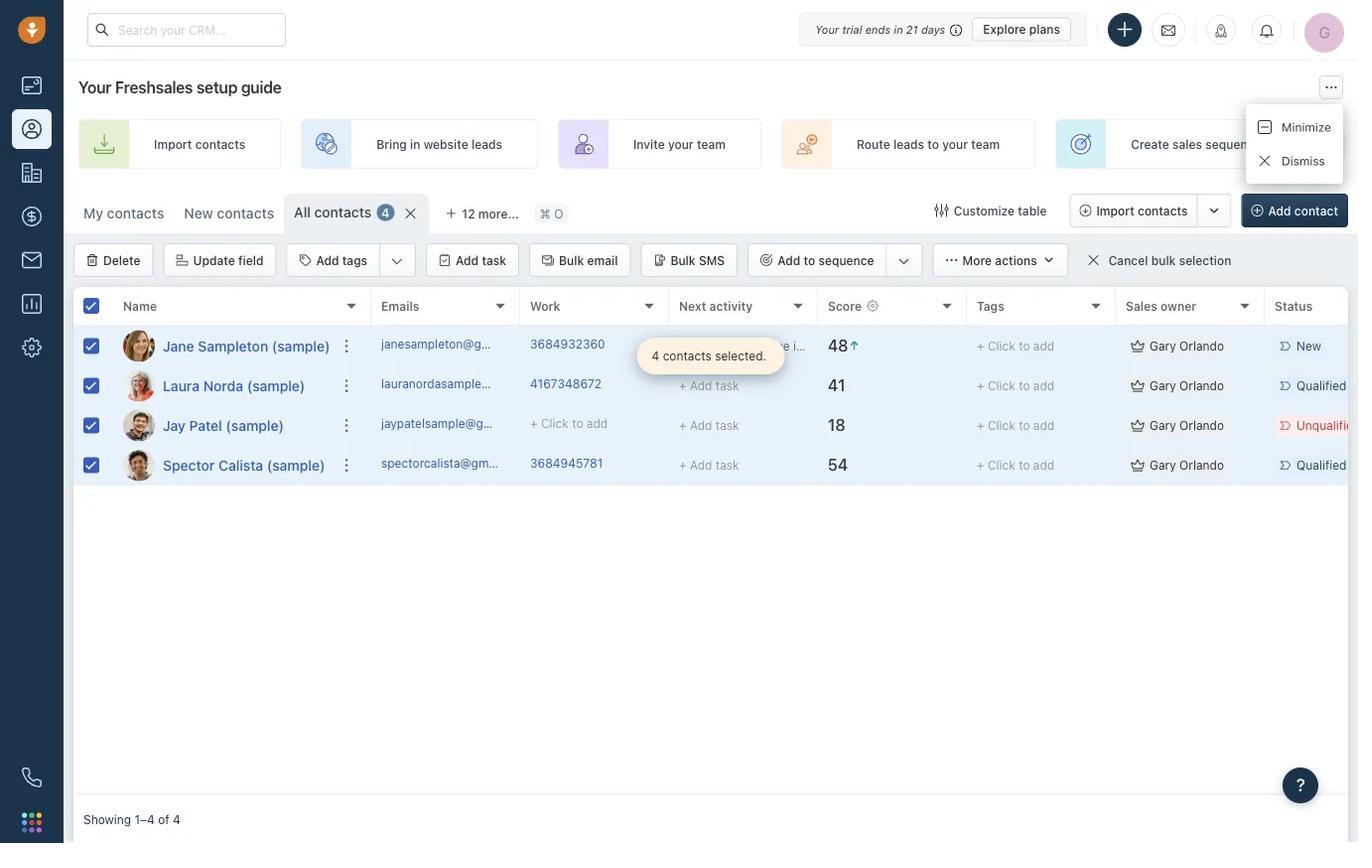 Task type: vqa. For each thing, say whether or not it's contained in the screenshot.
the topmost IMPORT
yes



Task type: locate. For each thing, give the bounding box(es) containing it.
add contact button
[[1242, 194, 1349, 227]]

2 row group from the left
[[371, 327, 1358, 486]]

press space to deselect this row. row down jay patel (sample) link
[[73, 446, 371, 486]]

1 + add task from the top
[[679, 379, 739, 393]]

+ add task for 54
[[679, 458, 739, 472]]

+ click to add for 54
[[977, 458, 1055, 472]]

grid
[[73, 287, 1358, 795]]

2 + click to add from the top
[[977, 379, 1055, 393]]

your right invite
[[668, 137, 694, 151]]

qualified up 'unqualified'
[[1297, 379, 1347, 393]]

add tags button
[[287, 244, 379, 276]]

add contact
[[1269, 204, 1339, 217]]

sequence up score on the top right
[[819, 253, 874, 267]]

1 horizontal spatial sequence
[[1206, 137, 1262, 151]]

add for 41
[[1034, 379, 1055, 393]]

qualified down 'unqualified'
[[1297, 458, 1347, 472]]

0 vertical spatial in
[[894, 23, 903, 36]]

your trial ends in 21 days
[[815, 23, 946, 36]]

leads
[[472, 137, 502, 151], [894, 137, 924, 151]]

2 j image from the top
[[123, 410, 155, 441]]

4 left selected.
[[652, 349, 660, 363]]

press space to deselect this row. row
[[73, 327, 371, 366], [371, 327, 1358, 366], [73, 366, 371, 406], [371, 366, 1358, 406], [73, 406, 371, 446], [371, 406, 1358, 446], [73, 446, 371, 486], [371, 446, 1358, 486]]

gary orlando
[[1150, 339, 1224, 353], [1150, 379, 1224, 393], [1150, 418, 1224, 432], [1150, 458, 1224, 472]]

(sample) for jane sampleton (sample)
[[272, 338, 330, 354]]

patel
[[189, 417, 222, 433]]

0 vertical spatial j image
[[123, 330, 155, 362]]

in right bring
[[410, 137, 420, 151]]

showing
[[83, 812, 131, 826]]

2 team from the left
[[971, 137, 1000, 151]]

1 vertical spatial your
[[78, 78, 111, 97]]

in left 21
[[894, 23, 903, 36]]

1 j image from the top
[[123, 330, 155, 362]]

contact
[[1295, 204, 1339, 217]]

1 vertical spatial import
[[1097, 204, 1135, 217]]

contacts right all
[[314, 204, 372, 220]]

0 vertical spatial container_wx8msf4aqz5i3rn1 image
[[1258, 120, 1272, 134]]

cancel
[[1109, 254, 1148, 267]]

leads right route
[[894, 137, 924, 151]]

janesampleton@gmail.com
[[381, 337, 532, 351]]

bulk
[[1152, 254, 1176, 267]]

route
[[857, 137, 890, 151]]

your
[[668, 137, 694, 151], [943, 137, 968, 151]]

status
[[1275, 299, 1313, 313]]

1 team from the left
[[697, 137, 726, 151]]

more...
[[478, 207, 519, 220]]

1 horizontal spatial import
[[1097, 204, 1135, 217]]

bulk left sms
[[671, 253, 696, 267]]

4 inside "all contacts 4"
[[382, 205, 390, 219]]

0 vertical spatial qualified
[[1297, 379, 1347, 393]]

add for 18
[[1034, 418, 1055, 432]]

more actions
[[963, 253, 1037, 267]]

4
[[382, 205, 390, 219], [652, 349, 660, 363], [173, 812, 180, 826]]

add tags
[[316, 253, 368, 267]]

spector
[[163, 457, 215, 473]]

press space to deselect this row. row containing 48
[[371, 327, 1358, 366]]

new for new contacts
[[184, 205, 213, 221]]

(sample) for spector calista (sample)
[[267, 457, 325, 473]]

bulk
[[559, 253, 584, 267], [671, 253, 696, 267]]

import contacts up 'cancel'
[[1097, 204, 1188, 217]]

press space to deselect this row. row containing 41
[[371, 366, 1358, 406]]

3 + click to add from the top
[[977, 418, 1055, 432]]

press space to deselect this row. row up 54
[[371, 406, 1358, 446]]

import down your freshsales setup guide
[[154, 137, 192, 151]]

1 horizontal spatial import contacts
[[1097, 204, 1188, 217]]

press space to deselect this row. row up jay patel (sample)
[[73, 366, 371, 406]]

1 vertical spatial + add task
[[679, 419, 739, 432]]

0 vertical spatial import
[[154, 137, 192, 151]]

explore plans link
[[972, 17, 1071, 41]]

route leads to your team link
[[781, 119, 1036, 169]]

2 orlando from the top
[[1180, 379, 1224, 393]]

3 gary from the top
[[1150, 418, 1176, 432]]

angle down image inside 'add to sequence' group
[[898, 251, 910, 271]]

0 horizontal spatial new
[[184, 205, 213, 221]]

table
[[1018, 204, 1047, 217]]

2 angle down image from the left
[[898, 251, 910, 271]]

contacts up "field"
[[217, 205, 274, 221]]

1 vertical spatial new
[[1297, 339, 1322, 353]]

(sample) down jane sampleton (sample) link
[[247, 377, 305, 394]]

janesampleton@gmail.com 3684932360
[[381, 337, 605, 351]]

orlando for 54
[[1180, 458, 1224, 472]]

(sample) right sampleton
[[272, 338, 330, 354]]

1 horizontal spatial team
[[971, 137, 1000, 151]]

owner
[[1161, 299, 1197, 313]]

contacts
[[195, 137, 245, 151], [1138, 204, 1188, 217], [314, 204, 372, 220], [107, 205, 164, 221], [217, 205, 274, 221], [663, 349, 712, 363]]

1 horizontal spatial in
[[894, 23, 903, 36]]

container_wx8msf4aqz5i3rn1 image inside customize table button
[[935, 204, 949, 217]]

sms
[[699, 253, 725, 267]]

1 angle down image from the left
[[391, 251, 403, 271]]

import up 'cancel'
[[1097, 204, 1135, 217]]

in
[[894, 23, 903, 36], [410, 137, 420, 151]]

import contacts inside button
[[1097, 204, 1188, 217]]

your for your freshsales setup guide
[[78, 78, 111, 97]]

j image left jane
[[123, 330, 155, 362]]

press space to deselect this row. row containing 54
[[371, 446, 1358, 486]]

1–4
[[135, 812, 155, 826]]

0 horizontal spatial angle down image
[[391, 251, 403, 271]]

1 gary orlando from the top
[[1150, 339, 1224, 353]]

j image for jane sampleton (sample)
[[123, 330, 155, 362]]

1 horizontal spatial new
[[1297, 339, 1322, 353]]

ends
[[866, 23, 891, 36]]

angle down image
[[391, 251, 403, 271], [898, 251, 910, 271]]

press space to deselect this row. row containing laura norda (sample)
[[73, 366, 371, 406]]

add task button
[[426, 243, 519, 277]]

0 horizontal spatial team
[[697, 137, 726, 151]]

41
[[828, 376, 846, 395]]

row group
[[73, 327, 371, 486], [371, 327, 1358, 486]]

your
[[815, 23, 839, 36], [78, 78, 111, 97]]

explore
[[983, 22, 1026, 36]]

leads right website
[[472, 137, 502, 151]]

1 vertical spatial import contacts
[[1097, 204, 1188, 217]]

0 horizontal spatial import contacts
[[154, 137, 245, 151]]

+ add task for 18
[[679, 419, 739, 432]]

lauranordasample@gmail.com link
[[381, 375, 550, 396]]

new down status
[[1297, 339, 1322, 353]]

gary for 18
[[1150, 418, 1176, 432]]

press space to deselect this row. row containing 18
[[371, 406, 1358, 446]]

update
[[193, 253, 235, 267]]

phone image
[[22, 768, 42, 787]]

1 vertical spatial qualified
[[1297, 458, 1347, 472]]

add
[[1034, 339, 1055, 353], [1034, 379, 1055, 393], [587, 416, 608, 430], [1034, 418, 1055, 432], [1034, 458, 1055, 472]]

click
[[988, 339, 1016, 353], [988, 379, 1016, 393], [541, 416, 569, 430], [988, 418, 1016, 432], [988, 458, 1016, 472]]

press space to deselect this row. row containing jay patel (sample)
[[73, 406, 371, 446]]

jaypatelsample@gmail.com + click to add
[[381, 416, 608, 430]]

press space to deselect this row. row down 18
[[371, 446, 1358, 486]]

+ click to add
[[977, 339, 1055, 353], [977, 379, 1055, 393], [977, 418, 1055, 432], [977, 458, 1055, 472]]

3 + add task from the top
[[679, 458, 739, 472]]

4 right of
[[173, 812, 180, 826]]

2 horizontal spatial 4
[[652, 349, 660, 363]]

your up customize
[[943, 137, 968, 151]]

new
[[184, 205, 213, 221], [1297, 339, 1322, 353]]

0 vertical spatial 4
[[382, 205, 390, 219]]

+
[[977, 339, 985, 353], [977, 379, 985, 393], [679, 379, 687, 393], [530, 416, 538, 430], [977, 418, 985, 432], [679, 419, 687, 432], [977, 458, 985, 472], [679, 458, 687, 472]]

1 row group from the left
[[73, 327, 371, 486]]

2 gary from the top
[[1150, 379, 1176, 393]]

3 gary orlando from the top
[[1150, 418, 1224, 432]]

team up customize
[[971, 137, 1000, 151]]

import contacts group
[[1070, 194, 1232, 227]]

1 horizontal spatial angle down image
[[898, 251, 910, 271]]

sequence right sales
[[1206, 137, 1262, 151]]

sequence for create sales sequence
[[1206, 137, 1262, 151]]

0 horizontal spatial import
[[154, 137, 192, 151]]

import contacts for import contacts link
[[154, 137, 245, 151]]

1 vertical spatial sequence
[[819, 253, 874, 267]]

sales
[[1173, 137, 1203, 151]]

laura norda (sample)
[[163, 377, 305, 394]]

0 horizontal spatial your
[[668, 137, 694, 151]]

angle down image right tags
[[391, 251, 403, 271]]

to
[[928, 137, 939, 151], [804, 253, 815, 267], [1019, 339, 1030, 353], [1019, 379, 1030, 393], [572, 416, 583, 430], [1019, 418, 1030, 432], [1019, 458, 1030, 472]]

1 horizontal spatial container_wx8msf4aqz5i3rn1 image
[[1258, 120, 1272, 134]]

1 vertical spatial container_wx8msf4aqz5i3rn1 image
[[935, 204, 949, 217]]

4167348672 link
[[530, 375, 602, 396]]

2 bulk from the left
[[671, 253, 696, 267]]

1 vertical spatial j image
[[123, 410, 155, 441]]

1 horizontal spatial your
[[815, 23, 839, 36]]

press space to deselect this row. row up 18
[[371, 366, 1358, 406]]

norda
[[203, 377, 243, 394]]

(sample) up the spector calista (sample)
[[226, 417, 284, 433]]

1 horizontal spatial 4
[[382, 205, 390, 219]]

angle down image left more
[[898, 251, 910, 271]]

1 gary from the top
[[1150, 339, 1176, 353]]

team right invite
[[697, 137, 726, 151]]

j image
[[123, 330, 155, 362], [123, 410, 155, 441]]

bulk for bulk email
[[559, 253, 584, 267]]

task for 41
[[716, 379, 739, 393]]

bulk left email
[[559, 253, 584, 267]]

1 qualified from the top
[[1297, 379, 1347, 393]]

press space to deselect this row. row down norda
[[73, 406, 371, 446]]

guide
[[241, 78, 282, 97]]

1 bulk from the left
[[559, 253, 584, 267]]

click for 54
[[988, 458, 1016, 472]]

48
[[828, 336, 849, 355]]

2 + add task from the top
[[679, 419, 739, 432]]

import contacts down setup
[[154, 137, 245, 151]]

menu containing minimize
[[1246, 104, 1344, 184]]

new contacts
[[184, 205, 274, 221]]

import for 'import contacts' button
[[1097, 204, 1135, 217]]

sequence inside 'link'
[[1206, 137, 1262, 151]]

import contacts
[[154, 137, 245, 151], [1097, 204, 1188, 217]]

2 vertical spatial + add task
[[679, 458, 739, 472]]

qualified for 54
[[1297, 458, 1347, 472]]

add for 54
[[1034, 458, 1055, 472]]

s image
[[123, 449, 155, 481]]

container_wx8msf4aqz5i3rn1 image for customize table
[[935, 204, 949, 217]]

0 horizontal spatial sequence
[[819, 253, 874, 267]]

54
[[828, 455, 848, 474]]

container_wx8msf4aqz5i3rn1 image
[[1258, 120, 1272, 134], [935, 204, 949, 217]]

gary orlando for 41
[[1150, 379, 1224, 393]]

import inside button
[[1097, 204, 1135, 217]]

new up "update"
[[184, 205, 213, 221]]

new inside row group
[[1297, 339, 1322, 353]]

0 vertical spatial sequence
[[1206, 137, 1262, 151]]

3684945781
[[530, 456, 603, 470]]

press space to deselect this row. row up norda
[[73, 327, 371, 366]]

3 orlando from the top
[[1180, 418, 1224, 432]]

press space to deselect this row. row down score on the top right
[[371, 327, 1358, 366]]

sequence inside button
[[819, 253, 874, 267]]

container_wx8msf4aqz5i3rn1 image left minimize
[[1258, 120, 1272, 134]]

import for import contacts link
[[154, 137, 192, 151]]

import contacts for 'import contacts' button
[[1097, 204, 1188, 217]]

0 horizontal spatial bulk
[[559, 253, 584, 267]]

menu
[[1246, 104, 1344, 184]]

contacts down setup
[[195, 137, 245, 151]]

task
[[482, 253, 506, 267], [716, 379, 739, 393], [716, 419, 739, 432], [716, 458, 739, 472]]

delete button
[[73, 243, 153, 277]]

cancel bulk selection
[[1109, 254, 1232, 267]]

12 more... button
[[434, 200, 530, 227]]

sampleton
[[198, 338, 268, 354]]

your left freshsales
[[78, 78, 111, 97]]

0 vertical spatial import contacts
[[154, 137, 245, 151]]

1 your from the left
[[668, 137, 694, 151]]

0 horizontal spatial your
[[78, 78, 111, 97]]

container_wx8msf4aqz5i3rn1 image
[[1258, 154, 1272, 168], [1087, 253, 1101, 267], [679, 339, 693, 353], [1131, 339, 1145, 353], [1131, 379, 1145, 393], [1131, 419, 1145, 432], [1131, 458, 1145, 472]]

1 vertical spatial in
[[410, 137, 420, 151]]

bring in website leads link
[[301, 119, 538, 169]]

invite your team link
[[558, 119, 762, 169]]

gary
[[1150, 339, 1176, 353], [1150, 379, 1176, 393], [1150, 418, 1176, 432], [1150, 458, 1176, 472]]

orlando for 18
[[1180, 418, 1224, 432]]

container_wx8msf4aqz5i3rn1 image left customize
[[935, 204, 949, 217]]

0 vertical spatial + add task
[[679, 379, 739, 393]]

more actions button
[[933, 243, 1069, 277]]

4 gary orlando from the top
[[1150, 458, 1224, 472]]

orlando for 41
[[1180, 379, 1224, 393]]

grid containing 48
[[73, 287, 1358, 795]]

row group containing jane sampleton (sample)
[[73, 327, 371, 486]]

4 + click to add from the top
[[977, 458, 1055, 472]]

0 horizontal spatial leads
[[472, 137, 502, 151]]

4 orlando from the top
[[1180, 458, 1224, 472]]

1 horizontal spatial your
[[943, 137, 968, 151]]

days
[[921, 23, 946, 36]]

2 gary orlando from the top
[[1150, 379, 1224, 393]]

4 right all contacts link
[[382, 205, 390, 219]]

2 vertical spatial 4
[[173, 812, 180, 826]]

angle down image inside add tags group
[[391, 251, 403, 271]]

contacts up 'bulk'
[[1138, 204, 1188, 217]]

name column header
[[113, 287, 371, 327]]

(sample) right calista
[[267, 457, 325, 473]]

1 horizontal spatial leads
[[894, 137, 924, 151]]

minimize
[[1282, 120, 1332, 134]]

2 qualified from the top
[[1297, 458, 1347, 472]]

press space to deselect this row. row containing jane sampleton (sample)
[[73, 327, 371, 366]]

your left trial
[[815, 23, 839, 36]]

1 horizontal spatial bulk
[[671, 253, 696, 267]]

0 horizontal spatial container_wx8msf4aqz5i3rn1 image
[[935, 204, 949, 217]]

j image left the jay
[[123, 410, 155, 441]]

trial
[[842, 23, 862, 36]]

0 vertical spatial new
[[184, 205, 213, 221]]

4 gary from the top
[[1150, 458, 1176, 472]]

gary for 54
[[1150, 458, 1176, 472]]

0 vertical spatial your
[[815, 23, 839, 36]]



Task type: describe. For each thing, give the bounding box(es) containing it.
selection
[[1179, 254, 1232, 267]]

gary orlando for 18
[[1150, 418, 1224, 432]]

explore plans
[[983, 22, 1061, 36]]

1 orlando from the top
[[1180, 339, 1224, 353]]

j image for jay patel (sample)
[[123, 410, 155, 441]]

3684932360 link
[[530, 336, 605, 357]]

row group containing 48
[[371, 327, 1358, 486]]

invite your team
[[633, 137, 726, 151]]

(sample) for jay patel (sample)
[[226, 417, 284, 433]]

l image
[[123, 370, 155, 402]]

my contacts
[[83, 205, 164, 221]]

actions
[[995, 253, 1037, 267]]

contacts down the 'next'
[[663, 349, 712, 363]]

(sample) for laura norda (sample)
[[247, 377, 305, 394]]

email
[[587, 253, 618, 267]]

click for 41
[[988, 379, 1016, 393]]

all
[[294, 204, 311, 220]]

bulk for bulk sms
[[671, 253, 696, 267]]

all contacts link
[[294, 203, 372, 222]]

delete
[[103, 253, 141, 267]]

more
[[963, 253, 992, 267]]

new for new
[[1297, 339, 1322, 353]]

janesampleton@gmail.com link
[[381, 336, 532, 357]]

customize table
[[954, 204, 1047, 217]]

press space to deselect this row. row containing spector calista (sample)
[[73, 446, 371, 486]]

create
[[1131, 137, 1170, 151]]

phone element
[[12, 758, 52, 797]]

gary for 41
[[1150, 379, 1176, 393]]

4167348672
[[530, 377, 602, 391]]

name
[[123, 299, 157, 313]]

12 more...
[[462, 207, 519, 220]]

laura norda (sample) link
[[163, 376, 305, 396]]

add to sequence
[[778, 253, 874, 267]]

create sales sequence link
[[1056, 119, 1297, 169]]

+ click to add for 18
[[977, 418, 1055, 432]]

container_wx8msf4aqz5i3rn1 image for minimize
[[1258, 120, 1272, 134]]

jay
[[163, 417, 186, 433]]

of
[[158, 812, 169, 826]]

spectorcalista@gmail.com 3684945781
[[381, 456, 603, 470]]

angle down image for add to sequence
[[898, 251, 910, 271]]

jane
[[163, 338, 194, 354]]

emails
[[381, 299, 419, 313]]

your freshsales setup guide
[[78, 78, 282, 97]]

4 contacts selected.
[[652, 349, 767, 363]]

contacts inside import contacts link
[[195, 137, 245, 151]]

qualified for 41
[[1297, 379, 1347, 393]]

add to sequence button
[[749, 244, 886, 276]]

import contacts button
[[1070, 194, 1198, 227]]

bring in website leads
[[376, 137, 502, 151]]

2 your from the left
[[943, 137, 968, 151]]

bulk email
[[559, 253, 618, 267]]

o
[[554, 206, 563, 220]]

email image
[[1162, 22, 1176, 38]]

sequence for add to sequence
[[819, 253, 874, 267]]

score
[[828, 299, 862, 313]]

18
[[828, 416, 846, 435]]

add to sequence group
[[748, 243, 923, 277]]

0 horizontal spatial 4
[[173, 812, 180, 826]]

lauranordasample@gmail.com
[[381, 377, 550, 391]]

dismiss
[[1282, 154, 1326, 168]]

0 horizontal spatial in
[[410, 137, 420, 151]]

jane sampleton (sample) link
[[163, 336, 330, 356]]

next activity
[[679, 299, 753, 313]]

calista
[[218, 457, 263, 473]]

task for 18
[[716, 419, 739, 432]]

showing 1–4 of 4
[[83, 812, 180, 826]]

+ click to add for 41
[[977, 379, 1055, 393]]

add task
[[456, 253, 506, 267]]

⌘
[[540, 206, 551, 220]]

tags
[[342, 253, 368, 267]]

update field
[[193, 253, 264, 267]]

jaypatelsample@gmail.com link
[[381, 415, 534, 436]]

angle down image for add tags
[[391, 251, 403, 271]]

field
[[238, 253, 264, 267]]

update field button
[[163, 243, 277, 277]]

21
[[906, 23, 918, 36]]

jane sampleton (sample)
[[163, 338, 330, 354]]

plans
[[1030, 22, 1061, 36]]

task inside "add task" button
[[482, 253, 506, 267]]

task for 54
[[716, 458, 739, 472]]

3684932360
[[530, 337, 605, 351]]

create sales sequence
[[1131, 137, 1262, 151]]

website
[[424, 137, 468, 151]]

spector calista (sample) link
[[163, 455, 325, 475]]

invite
[[633, 137, 665, 151]]

selected.
[[715, 349, 767, 363]]

Search your CRM... text field
[[87, 13, 286, 47]]

freshworks switcher image
[[22, 813, 42, 832]]

route leads to your team
[[857, 137, 1000, 151]]

customize table button
[[922, 194, 1060, 227]]

contacts right my
[[107, 205, 164, 221]]

spector calista (sample)
[[163, 457, 325, 473]]

sales owner
[[1126, 299, 1197, 313]]

1 leads from the left
[[472, 137, 502, 151]]

add tags group
[[286, 243, 416, 277]]

click for 18
[[988, 418, 1016, 432]]

spectorcalista@gmail.com
[[381, 456, 529, 470]]

3684945781 link
[[530, 455, 603, 476]]

to inside button
[[804, 253, 815, 267]]

2 leads from the left
[[894, 137, 924, 151]]

laura
[[163, 377, 200, 394]]

contacts inside 'import contacts' button
[[1138, 204, 1188, 217]]

gary orlando for 54
[[1150, 458, 1224, 472]]

1 + click to add from the top
[[977, 339, 1055, 353]]

activity
[[710, 299, 753, 313]]

freshsales
[[115, 78, 193, 97]]

name row
[[73, 287, 371, 327]]

jay patel (sample) link
[[163, 416, 284, 435]]

1 vertical spatial 4
[[652, 349, 660, 363]]

customize
[[954, 204, 1015, 217]]

+ add task for 41
[[679, 379, 739, 393]]

jaypatelsample@gmail.com
[[381, 416, 534, 430]]

your for your trial ends in 21 days
[[815, 23, 839, 36]]

my
[[83, 205, 103, 221]]

bulk sms button
[[641, 243, 738, 277]]

import contacts link
[[78, 119, 281, 169]]

spectorcalista@gmail.com link
[[381, 455, 529, 476]]

bulk sms
[[671, 253, 725, 267]]



